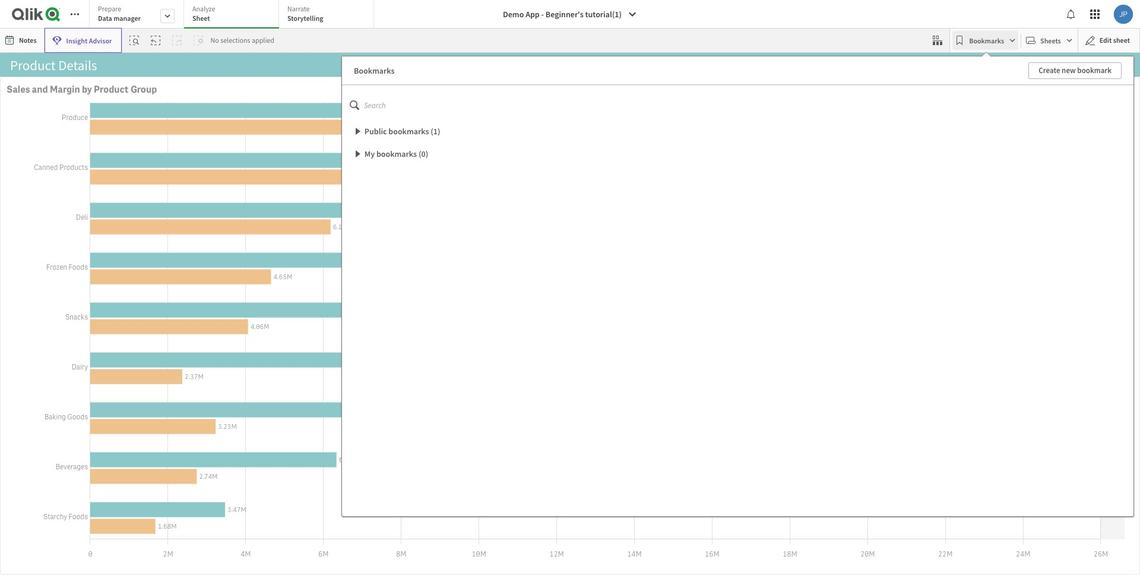 Task type: vqa. For each thing, say whether or not it's contained in the screenshot.
'Quarter' element
yes



Task type: locate. For each thing, give the bounding box(es) containing it.
too!
[[14, 197, 38, 214]]

1 horizontal spatial a
[[376, 179, 383, 196]]

a left try
[[376, 179, 383, 196]]

icon in the top right and selecting the sheet that you want to explore.
[[14, 304, 413, 340]]

that right values
[[926, 553, 940, 563]]

region element
[[952, 86, 976, 96]]

in the top right. navigate to a specific sheet by selecting the
[[14, 283, 398, 321]]

selecting inside the clear your selections by selecting the
[[91, 344, 143, 361]]

1 horizontal spatial bookmarks
[[970, 36, 1005, 45]]

selections
[[220, 36, 250, 45], [202, 160, 260, 178], [247, 179, 306, 196], [14, 344, 72, 361]]

of
[[277, 142, 288, 159], [345, 234, 358, 251]]

1 vertical spatial a
[[82, 304, 88, 321]]

0 vertical spatial bookmarks
[[389, 126, 429, 137]]

that right now
[[44, 142, 67, 159]]

and down now
[[14, 160, 36, 178]]

0 horizontal spatial you
[[69, 142, 90, 159]]

bookmarks right selections tool image
[[970, 36, 1005, 45]]

sheet inside button
[[1114, 36, 1131, 45]]

0 horizontal spatial a
[[82, 304, 88, 321]]

bookmarks up month element on the top of the page
[[354, 65, 395, 76]]

the down 'specific'
[[122, 322, 141, 340]]

all
[[261, 142, 274, 159]]

want
[[227, 322, 255, 340]]

1 horizontal spatial you
[[203, 322, 224, 340]]

now that you see how qlik sense connects all of your data, go ahead and explore this sheet by making selections in the filters above. clicking in charts is another way to make selections so give that a try too!
[[14, 142, 401, 214]]

you left see
[[69, 142, 90, 159]]

expand image
[[353, 127, 363, 136], [353, 149, 363, 159]]

edit
[[1100, 36, 1112, 45]]

1 vertical spatial expand image
[[353, 149, 363, 159]]

making
[[157, 160, 200, 178]]

and right right
[[44, 322, 65, 340]]

no selections applied
[[211, 36, 274, 45]]

month element
[[387, 86, 410, 96]]

this
[[83, 160, 104, 178], [133, 234, 156, 251], [1009, 553, 1022, 563]]

you inside now that you see how qlik sense connects all of your data, go ahead and explore this sheet by making selections in the filters above. clicking in charts is another way to make selections so give that a try too!
[[69, 142, 90, 159]]

application
[[0, 0, 1141, 575], [5, 123, 426, 570]]

1 vertical spatial selecting
[[68, 322, 120, 340]]

interacting
[[199, 234, 265, 251]]

in inside product treemap * the data set contains negative or zero values that cannot be shown in this chart. application
[[1001, 553, 1007, 563]]

tutorial(1)
[[585, 9, 622, 20]]

data,
[[319, 142, 347, 159]]

1 vertical spatial your
[[353, 322, 378, 340]]

selections down right
[[14, 344, 72, 361]]

be
[[967, 553, 975, 563]]

create new bookmark
[[1039, 65, 1112, 75]]

bookmarks up my bookmarks (0)
[[389, 126, 429, 137]]

2 vertical spatial and
[[44, 322, 65, 340]]

2 navigate from the top
[[14, 304, 64, 321]]

contains
[[816, 553, 846, 563]]

app
[[159, 234, 180, 251]]

year element
[[11, 86, 26, 96]]

2 vertical spatial selecting
[[91, 344, 143, 361]]

and inside icon in the top right and selecting the sheet that you want to explore.
[[44, 322, 65, 340]]

prepare data manager
[[98, 4, 141, 23]]

the inside the clear your selections by selecting the
[[146, 344, 164, 361]]

1 horizontal spatial top
[[394, 304, 413, 321]]

sheet inside now that you see how qlik sense connects all of your data, go ahead and explore this sheet by making selections in the filters above. clicking in charts is another way to make selections so give that a try too!
[[107, 160, 139, 178]]

cannot
[[942, 553, 965, 563]]

see
[[93, 142, 112, 159]]

selections right no
[[220, 36, 250, 45]]

(1)
[[431, 126, 441, 137]]

right
[[14, 322, 41, 340]]

to right way
[[200, 179, 212, 196]]

bookmarks inside button
[[970, 36, 1005, 45]]

0 horizontal spatial this
[[83, 160, 104, 178]]

in inside "in the top right. navigate to a specific sheet by selecting the"
[[311, 283, 321, 301]]

prepare
[[98, 4, 121, 13]]

1 vertical spatial of
[[345, 234, 358, 251]]

explore inside continue to explore this app by interacting with the rest of the sheets
[[87, 234, 130, 251]]

explore up "clicking"
[[38, 160, 80, 178]]

top down right.
[[394, 304, 413, 321]]

create
[[1039, 65, 1061, 75]]

1 vertical spatial top
[[394, 304, 413, 321]]

navigate down sheets
[[14, 283, 64, 301]]

the up icon
[[324, 283, 343, 301]]

2 expand image from the top
[[353, 149, 363, 159]]

0 vertical spatial and
[[32, 83, 48, 96]]

charts
[[76, 179, 112, 196]]

in right icons
[[311, 283, 321, 301]]

specific
[[91, 304, 135, 321]]

of right rest
[[345, 234, 358, 251]]

the right rest
[[361, 234, 381, 251]]

explore
[[38, 160, 80, 178], [87, 234, 130, 251]]

notes button
[[2, 31, 41, 50]]

quarter
[[199, 86, 227, 96]]

quarter element
[[199, 86, 227, 96]]

top up icon
[[345, 283, 365, 301]]

group
[[131, 83, 157, 96]]

tab list
[[89, 0, 378, 30]]

week element
[[576, 86, 595, 96]]

analyze sheet
[[192, 4, 215, 23]]

selecting
[[188, 304, 240, 321], [68, 322, 120, 340], [91, 344, 143, 361]]

and
[[32, 83, 48, 96], [14, 160, 36, 178], [44, 322, 65, 340]]

1 expand image from the top
[[353, 127, 363, 136]]

1 vertical spatial navigate
[[14, 304, 64, 321]]

this left app at the top
[[133, 234, 156, 251]]

1 vertical spatial bookmarks
[[377, 149, 417, 159]]

and right year element
[[32, 83, 48, 96]]

0 horizontal spatial explore
[[38, 160, 80, 178]]

rest
[[319, 234, 343, 251]]

the left icon.
[[146, 344, 164, 361]]

so
[[308, 179, 322, 196]]

0 horizontal spatial top
[[345, 283, 365, 301]]

icon.
[[191, 344, 218, 361]]

the inside now that you see how qlik sense connects all of your data, go ahead and explore this sheet by making selections in the filters above. clicking in charts is another way to make selections so give that a try too!
[[276, 160, 295, 178]]

the left filters at the left
[[276, 160, 295, 178]]

2 horizontal spatial this
[[1009, 553, 1022, 563]]

1 horizontal spatial explore
[[87, 234, 130, 251]]

by inside "in the top right. navigate to a specific sheet by selecting the"
[[172, 304, 185, 321]]

you up icon.
[[203, 322, 224, 340]]

0 vertical spatial top
[[345, 283, 365, 301]]

sheet
[[1114, 36, 1131, 45], [107, 160, 139, 178], [97, 283, 128, 301], [145, 283, 177, 301], [138, 304, 169, 321], [143, 322, 175, 340]]

in down "all"
[[263, 160, 273, 178]]

0 vertical spatial explore
[[38, 160, 80, 178]]

using
[[180, 283, 211, 301]]

1 vertical spatial explore
[[87, 234, 130, 251]]

expand image left public
[[353, 127, 363, 136]]

in
[[263, 160, 273, 178], [63, 179, 73, 196], [311, 283, 321, 301], [360, 304, 370, 321], [1001, 553, 1007, 563]]

1 vertical spatial you
[[203, 322, 224, 340]]

sheet
[[192, 14, 210, 23]]

icon
[[333, 304, 357, 321]]

this up the charts
[[83, 160, 104, 178]]

to up 'specific'
[[131, 283, 143, 301]]

0 vertical spatial selecting
[[188, 304, 240, 321]]

product treemap * the data set contains negative or zero values that cannot be shown in this chart. application
[[762, 328, 1135, 570]]

selections inside the clear your selections by selecting the
[[14, 344, 72, 361]]

0 vertical spatial bookmarks
[[970, 36, 1005, 45]]

by
[[82, 83, 92, 96], [141, 160, 155, 178], [183, 234, 197, 251], [172, 304, 185, 321], [75, 344, 89, 361]]

this left chart.
[[1009, 553, 1022, 563]]

your up filters at the left
[[291, 142, 316, 159]]

bookmarks
[[970, 36, 1005, 45], [354, 65, 395, 76]]

navigate
[[14, 283, 64, 301], [14, 304, 64, 321]]

0 vertical spatial this
[[83, 160, 104, 178]]

clear your selections by selecting the
[[14, 322, 378, 361]]

create new bookmark button
[[1029, 62, 1122, 79]]

beginner's
[[546, 9, 584, 20]]

that up icon.
[[178, 322, 201, 340]]

of right "all"
[[277, 142, 288, 159]]

* the data set contains negative or zero values that cannot be shown in this chart.
[[768, 553, 1043, 563]]

0 horizontal spatial your
[[291, 142, 316, 159]]

sheet inside icon in the top right and selecting the sheet that you want to explore.
[[143, 322, 175, 340]]

0 vertical spatial of
[[277, 142, 288, 159]]

the down right.
[[373, 304, 391, 321]]

my
[[365, 149, 375, 159]]

0 vertical spatial navigate
[[14, 283, 64, 301]]

this inside now that you see how qlik sense connects all of your data, go ahead and explore this sheet by making selections in the filters above. clicking in charts is another way to make selections so give that a try too!
[[83, 160, 104, 178]]

try
[[385, 179, 401, 196]]

in right icon
[[360, 304, 370, 321]]

0 vertical spatial expand image
[[353, 127, 363, 136]]

1 horizontal spatial of
[[345, 234, 358, 251]]

2 vertical spatial this
[[1009, 553, 1022, 563]]

manager
[[114, 14, 141, 23]]

to down the from
[[67, 304, 79, 321]]

navigate from sheet to sheet using the
[[14, 283, 235, 301]]

in right shown
[[1001, 553, 1007, 563]]

0 vertical spatial you
[[69, 142, 90, 159]]

to right want at the left bottom
[[258, 322, 270, 340]]

0 vertical spatial a
[[376, 179, 383, 196]]

to right continue
[[71, 234, 84, 251]]

a down the from
[[82, 304, 88, 321]]

1 vertical spatial bookmarks
[[354, 65, 395, 76]]

margin
[[50, 83, 80, 96]]

previous sheet: experience the power of qlik sense image
[[1097, 61, 1107, 70]]

to inside now that you see how qlik sense connects all of your data, go ahead and explore this sheet by making selections in the filters above. clicking in charts is another way to make selections so give that a try too!
[[200, 179, 212, 196]]

to inside continue to explore this app by interacting with the rest of the sheets
[[71, 234, 84, 251]]

selections down "all"
[[247, 179, 306, 196]]

0 vertical spatial your
[[291, 142, 316, 159]]

region
[[952, 86, 976, 96]]

1 horizontal spatial your
[[353, 322, 378, 340]]

clicking
[[14, 179, 60, 196]]

this inside application
[[1009, 553, 1022, 563]]

0 horizontal spatial bookmarks
[[354, 65, 395, 76]]

navigate up right
[[14, 304, 64, 321]]

1 vertical spatial this
[[133, 234, 156, 251]]

smart search image
[[130, 36, 139, 45]]

selections tool image
[[933, 36, 943, 45]]

0 horizontal spatial of
[[277, 142, 288, 159]]

1 horizontal spatial this
[[133, 234, 156, 251]]

is
[[115, 179, 125, 196]]

no
[[211, 36, 219, 45]]

that inside application
[[926, 553, 940, 563]]

your down icon
[[353, 322, 378, 340]]

bookmarks down public bookmarks (1)
[[377, 149, 417, 159]]

expand image left the my
[[353, 149, 363, 159]]

in left the charts
[[63, 179, 73, 196]]

storytelling
[[288, 14, 323, 23]]

explore up the navigate from sheet to sheet using the
[[87, 234, 130, 251]]

1 vertical spatial and
[[14, 160, 36, 178]]



Task type: describe. For each thing, give the bounding box(es) containing it.
public
[[365, 126, 387, 137]]

above.
[[332, 160, 370, 178]]

step back image
[[151, 36, 161, 45]]

week
[[576, 86, 595, 96]]

selections down the connects
[[202, 160, 260, 178]]

narrate
[[288, 4, 310, 13]]

and inside now that you see how qlik sense connects all of your data, go ahead and explore this sheet by making selections in the filters above. clicking in charts is another way to make selections so give that a try too!
[[14, 160, 36, 178]]

notes
[[19, 36, 37, 45]]

chart.
[[1023, 553, 1043, 563]]

to inside "in the top right. navigate to a specific sheet by selecting the"
[[67, 304, 79, 321]]

you inside icon in the top right and selecting the sheet that you want to explore.
[[203, 322, 224, 340]]

your inside the clear your selections by selecting the
[[353, 322, 378, 340]]

continue to explore this app by interacting with the rest of the sheets
[[14, 234, 381, 269]]

set
[[805, 553, 815, 563]]

connects
[[206, 142, 259, 159]]

that down above.
[[351, 179, 374, 196]]

of inside now that you see how qlik sense connects all of your data, go ahead and explore this sheet by making selections in the filters above. clicking in charts is another way to make selections so give that a try too!
[[277, 142, 288, 159]]

*
[[768, 553, 772, 563]]

in inside icon in the top right and selecting the sheet that you want to explore.
[[360, 304, 370, 321]]

the right 'using'
[[214, 283, 232, 301]]

icons
[[278, 283, 308, 301]]

from
[[67, 283, 94, 301]]

manager
[[764, 86, 794, 96]]

of inside continue to explore this app by interacting with the rest of the sheets
[[345, 234, 358, 251]]

give
[[324, 179, 348, 196]]

sheet inside "in the top right. navigate to a specific sheet by selecting the"
[[138, 304, 169, 321]]

shown
[[977, 553, 1000, 563]]

data
[[98, 14, 112, 23]]

my bookmarks (0)
[[365, 149, 428, 159]]

sales and margin by product group
[[7, 83, 157, 96]]

james peterson image
[[1115, 5, 1134, 24]]

ahead
[[367, 142, 401, 159]]

make
[[214, 179, 245, 196]]

bookmarks button
[[953, 31, 1019, 50]]

(0)
[[419, 149, 428, 159]]

demo app - beginner's tutorial(1) button
[[496, 5, 645, 24]]

by inside now that you see how qlik sense connects all of your data, go ahead and explore this sheet by making selections in the filters above. clicking in charts is another way to make selections so give that a try too!
[[141, 160, 155, 178]]

negative
[[847, 553, 876, 563]]

the up want at the left bottom
[[242, 304, 261, 321]]

applied
[[252, 36, 274, 45]]

narrate storytelling
[[288, 4, 323, 23]]

filters
[[297, 160, 330, 178]]

selecting inside "in the top right. navigate to a specific sheet by selecting the"
[[188, 304, 240, 321]]

year
[[11, 86, 26, 96]]

clear
[[320, 322, 350, 340]]

.
[[53, 252, 56, 269]]

navigate inside "in the top right. navigate to a specific sheet by selecting the"
[[14, 304, 64, 321]]

1 navigate from the top
[[14, 283, 64, 301]]

month
[[387, 86, 410, 96]]

a inside "in the top right. navigate to a specific sheet by selecting the"
[[82, 304, 88, 321]]

another
[[127, 179, 172, 196]]

sense
[[168, 142, 203, 159]]

public bookmarks (1)
[[365, 126, 441, 137]]

-
[[542, 9, 544, 20]]

by inside the clear your selections by selecting the
[[75, 344, 89, 361]]

tab list containing prepare
[[89, 0, 378, 30]]

by inside continue to explore this app by interacting with the rest of the sheets
[[183, 234, 197, 251]]

analyze
[[192, 4, 215, 13]]

product
[[94, 83, 129, 96]]

sales
[[7, 83, 30, 96]]

how
[[115, 142, 140, 159]]

values
[[902, 553, 924, 563]]

Search text field
[[364, 94, 1131, 116]]

the
[[774, 553, 786, 563]]

sheets
[[14, 252, 53, 269]]

insight
[[66, 36, 88, 45]]

zero
[[887, 553, 901, 563]]

sheets button
[[1024, 31, 1076, 50]]

this inside continue to explore this app by interacting with the rest of the sheets
[[133, 234, 156, 251]]

now
[[14, 142, 41, 159]]

expand image for my
[[353, 149, 363, 159]]

go
[[350, 142, 364, 159]]

qlik
[[143, 142, 166, 159]]

manager element
[[764, 86, 794, 96]]

to inside icon in the top right and selecting the sheet that you want to explore.
[[258, 322, 270, 340]]

that inside icon in the top right and selecting the sheet that you want to explore.
[[178, 322, 201, 340]]

sheets
[[1041, 36, 1061, 45]]

average sales per invoice by product group application
[[762, 123, 1135, 323]]

the left rest
[[297, 234, 317, 251]]

your inside now that you see how qlik sense connects all of your data, go ahead and explore this sheet by making selections in the filters above. clicking in charts is another way to make selections so give that a try too!
[[291, 142, 316, 159]]

edit sheet button
[[1078, 28, 1141, 53]]

app
[[526, 9, 540, 20]]

demo app - beginner's tutorial(1)
[[503, 9, 622, 20]]

insight advisor
[[66, 36, 112, 45]]

advisor
[[89, 36, 112, 45]]

a inside now that you see how qlik sense connects all of your data, go ahead and explore this sheet by making selections in the filters above. clicking in charts is another way to make selections so give that a try too!
[[376, 179, 383, 196]]

next sheet: customer details image
[[1116, 61, 1126, 70]]

new
[[1062, 65, 1076, 75]]

right.
[[367, 283, 398, 301]]

way
[[174, 179, 197, 196]]

expand image for public
[[353, 127, 363, 136]]

top inside "in the top right. navigate to a specific sheet by selecting the"
[[345, 283, 365, 301]]

demo
[[503, 9, 524, 20]]

bookmarks for my bookmarks
[[377, 149, 417, 159]]

explore.
[[272, 322, 318, 340]]

top inside icon in the top right and selecting the sheet that you want to explore.
[[394, 304, 413, 321]]

explore inside now that you see how qlik sense connects all of your data, go ahead and explore this sheet by making selections in the filters above. clicking in charts is another way to make selections so give that a try too!
[[38, 160, 80, 178]]

or
[[878, 553, 885, 563]]

with
[[267, 234, 294, 251]]

continue
[[14, 234, 69, 251]]

bookmarks for public bookmarks
[[389, 126, 429, 137]]

selecting inside icon in the top right and selecting the sheet that you want to explore.
[[68, 322, 120, 340]]



